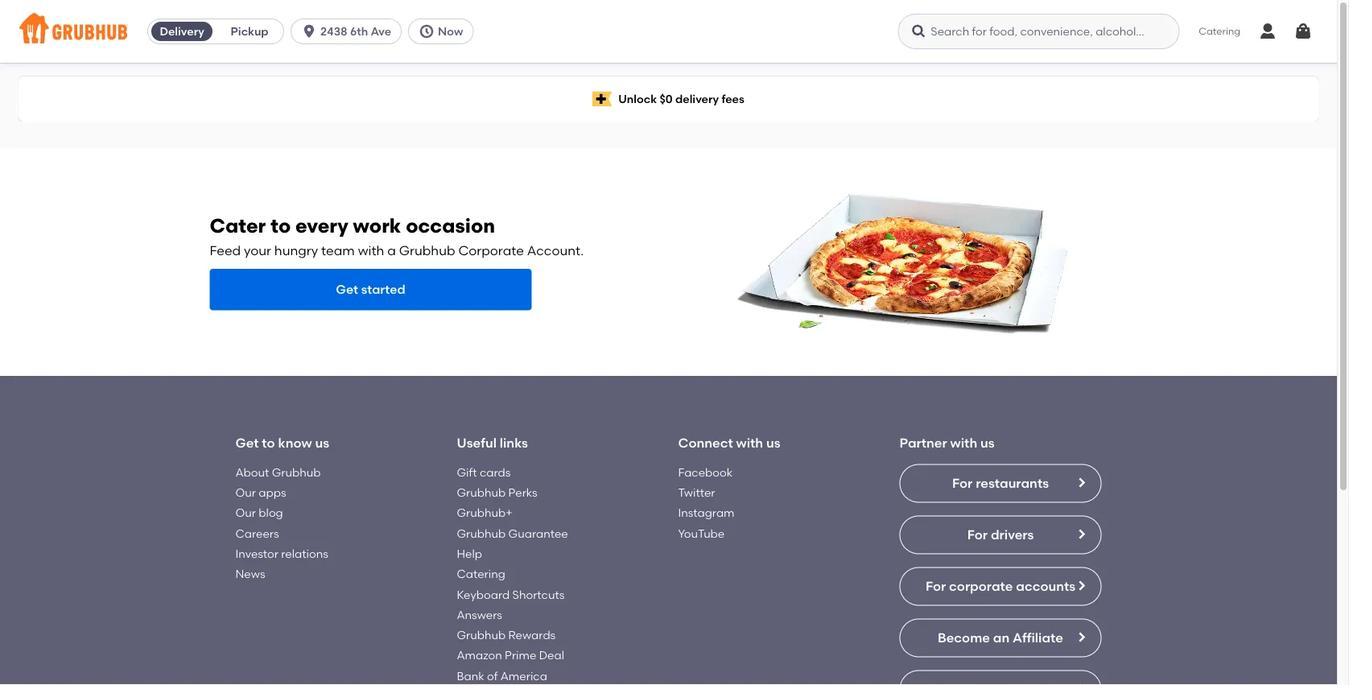 Task type: describe. For each thing, give the bounding box(es) containing it.
team
[[321, 242, 355, 258]]

catering link
[[457, 567, 506, 581]]

instagram link
[[678, 506, 735, 520]]

become an affiliate
[[938, 630, 1064, 646]]

right image
[[1075, 528, 1088, 541]]

right image for become an affiliate
[[1075, 631, 1088, 644]]

Search for food, convenience, alcohol... search field
[[898, 14, 1180, 49]]

gift
[[457, 465, 477, 479]]

2438 6th ave button
[[291, 19, 408, 44]]

unlock
[[619, 92, 657, 106]]

delivery
[[160, 25, 204, 38]]

restaurants
[[976, 475, 1049, 491]]

grubhub rewards link
[[457, 628, 556, 642]]

news link
[[236, 567, 265, 581]]

get started
[[336, 282, 406, 297]]

1 our from the top
[[236, 486, 256, 500]]

svg image inside 2438 6th ave button
[[301, 23, 317, 39]]

now button
[[408, 19, 480, 44]]

to for know
[[262, 435, 275, 451]]

grubhub inside 'about grubhub our apps our blog careers investor relations news'
[[272, 465, 321, 479]]

for for for drivers
[[968, 527, 988, 543]]

$0
[[660, 92, 673, 106]]

catering button
[[1188, 13, 1252, 50]]

started
[[361, 282, 406, 297]]

help link
[[457, 547, 482, 561]]

with for connect
[[736, 435, 763, 451]]

cards
[[480, 465, 511, 479]]

your
[[244, 242, 271, 258]]

get to know us
[[236, 435, 329, 451]]

corporate
[[458, 242, 524, 258]]

shortcuts
[[513, 588, 565, 601]]

1 us from the left
[[315, 435, 329, 451]]

catering inside catering button
[[1199, 25, 1241, 37]]

keyboard shortcuts link
[[457, 588, 565, 601]]

for restaurants link
[[900, 464, 1102, 503]]

cater to every work occasion feed your hungry team with a grubhub corporate account.
[[210, 214, 584, 258]]

useful links
[[457, 435, 528, 451]]

answers
[[457, 608, 502, 622]]

help
[[457, 547, 482, 561]]

feed
[[210, 242, 241, 258]]

partner with us
[[900, 435, 995, 451]]

grubhub guarantee link
[[457, 527, 568, 540]]

get for get to know us
[[236, 435, 259, 451]]

twitter link
[[678, 486, 715, 500]]

corporate
[[949, 578, 1013, 594]]

useful
[[457, 435, 497, 451]]

investor
[[236, 547, 279, 561]]

youtube link
[[678, 527, 725, 540]]

gift cards link
[[457, 465, 511, 479]]

drivers
[[991, 527, 1034, 543]]

become an affiliate link
[[900, 619, 1102, 657]]

america
[[501, 669, 547, 683]]

with for partner
[[951, 435, 978, 451]]

accounts
[[1016, 578, 1076, 594]]

instagram
[[678, 506, 735, 520]]

delivery
[[676, 92, 719, 106]]

bank
[[457, 669, 484, 683]]

grubhub down answers
[[457, 628, 506, 642]]

cater
[[210, 214, 266, 237]]

facebook link
[[678, 465, 733, 479]]

twitter
[[678, 486, 715, 500]]

4 right image from the top
[[1075, 682, 1088, 685]]

rewards
[[509, 628, 556, 642]]

svg image
[[1259, 22, 1278, 41]]

our apps link
[[236, 486, 286, 500]]

for restaurants
[[953, 475, 1049, 491]]

to for every
[[271, 214, 291, 237]]

get started link
[[210, 269, 532, 311]]

grubhub down the gift cards link
[[457, 486, 506, 500]]

know
[[278, 435, 312, 451]]

us for connect with us
[[767, 435, 781, 451]]

facebook twitter instagram youtube
[[678, 465, 735, 540]]

links
[[500, 435, 528, 451]]

for drivers
[[968, 527, 1034, 543]]

perks
[[509, 486, 538, 500]]

about
[[236, 465, 269, 479]]

keyboard
[[457, 588, 510, 601]]

partner
[[900, 435, 948, 451]]

for for for corporate accounts
[[926, 578, 946, 594]]



Task type: locate. For each thing, give the bounding box(es) containing it.
us
[[315, 435, 329, 451], [767, 435, 781, 451], [981, 435, 995, 451]]

2 horizontal spatial with
[[951, 435, 978, 451]]

2 horizontal spatial us
[[981, 435, 995, 451]]

grubhub inside cater to every work occasion feed your hungry team with a grubhub corporate account.
[[399, 242, 455, 258]]

connect with us
[[678, 435, 781, 451]]

0 vertical spatial catering
[[1199, 25, 1241, 37]]

grubhub
[[399, 242, 455, 258], [272, 465, 321, 479], [457, 486, 506, 500], [457, 527, 506, 540], [457, 628, 506, 642]]

become
[[938, 630, 990, 646]]

ave
[[371, 25, 391, 38]]

grubhub plus flag logo image
[[593, 91, 612, 107]]

us right know
[[315, 435, 329, 451]]

for
[[953, 475, 973, 491], [968, 527, 988, 543], [926, 578, 946, 594]]

deal
[[539, 649, 564, 662]]

grubhub perks link
[[457, 486, 538, 500]]

guarantee
[[509, 527, 568, 540]]

1 vertical spatial get
[[236, 435, 259, 451]]

2 us from the left
[[767, 435, 781, 451]]

right image for for restaurants
[[1075, 476, 1088, 489]]

for drivers link
[[900, 516, 1102, 554]]

main navigation navigation
[[0, 0, 1337, 63]]

get
[[336, 282, 358, 297], [236, 435, 259, 451]]

investor relations link
[[236, 547, 328, 561]]

grubhub down know
[[272, 465, 321, 479]]

2 vertical spatial for
[[926, 578, 946, 594]]

right image
[[1075, 476, 1088, 489], [1075, 579, 1088, 592], [1075, 631, 1088, 644], [1075, 682, 1088, 685]]

for left drivers
[[968, 527, 988, 543]]

for down the partner with us at bottom right
[[953, 475, 973, 491]]

prime
[[505, 649, 537, 662]]

with inside cater to every work occasion feed your hungry team with a grubhub corporate account.
[[358, 242, 384, 258]]

1 horizontal spatial get
[[336, 282, 358, 297]]

about grubhub our apps our blog careers investor relations news
[[236, 465, 328, 581]]

2 our from the top
[[236, 506, 256, 520]]

our
[[236, 486, 256, 500], [236, 506, 256, 520]]

1 vertical spatial for
[[968, 527, 988, 543]]

us up for restaurants
[[981, 435, 995, 451]]

apps
[[259, 486, 286, 500]]

catering left svg icon
[[1199, 25, 1241, 37]]

1 horizontal spatial us
[[767, 435, 781, 451]]

news
[[236, 567, 265, 581]]

hungry
[[274, 242, 318, 258]]

pickup
[[231, 25, 269, 38]]

with
[[358, 242, 384, 258], [736, 435, 763, 451], [951, 435, 978, 451]]

for inside for restaurants link
[[953, 475, 973, 491]]

to left know
[[262, 435, 275, 451]]

our down about
[[236, 486, 256, 500]]

to inside cater to every work occasion feed your hungry team with a grubhub corporate account.
[[271, 214, 291, 237]]

for left corporate at the bottom right of the page
[[926, 578, 946, 594]]

careers link
[[236, 527, 279, 540]]

0 vertical spatial for
[[953, 475, 973, 491]]

catering inside gift cards grubhub perks grubhub+ grubhub guarantee help catering keyboard shortcuts answers grubhub rewards amazon prime deal bank of america
[[457, 567, 506, 581]]

2438 6th ave
[[321, 25, 391, 38]]

catering up keyboard
[[457, 567, 506, 581]]

an
[[993, 630, 1010, 646]]

for corporate accounts
[[926, 578, 1076, 594]]

blog
[[259, 506, 283, 520]]

grubhub down grubhub+ on the left of page
[[457, 527, 506, 540]]

right image inside become an affiliate link
[[1075, 631, 1088, 644]]

relations
[[281, 547, 328, 561]]

right image inside for corporate accounts link
[[1075, 579, 1088, 592]]

for for for restaurants
[[953, 475, 973, 491]]

2 right image from the top
[[1075, 579, 1088, 592]]

unlock $0 delivery fees
[[619, 92, 745, 106]]

get for get started
[[336, 282, 358, 297]]

0 horizontal spatial catering
[[457, 567, 506, 581]]

0 vertical spatial to
[[271, 214, 291, 237]]

us right connect
[[767, 435, 781, 451]]

1 right image from the top
[[1075, 476, 1088, 489]]

grubhub down occasion
[[399, 242, 455, 258]]

6th
[[350, 25, 368, 38]]

us for partner with us
[[981, 435, 995, 451]]

youtube
[[678, 527, 725, 540]]

0 horizontal spatial with
[[358, 242, 384, 258]]

3 us from the left
[[981, 435, 995, 451]]

0 horizontal spatial us
[[315, 435, 329, 451]]

answers link
[[457, 608, 502, 622]]

get up about
[[236, 435, 259, 451]]

2438
[[321, 25, 347, 38]]

for corporate accounts link
[[900, 567, 1102, 606]]

3 right image from the top
[[1075, 631, 1088, 644]]

0 vertical spatial get
[[336, 282, 358, 297]]

svg image inside now button
[[419, 23, 435, 39]]

0 horizontal spatial get
[[236, 435, 259, 451]]

with left a at the top left of the page
[[358, 242, 384, 258]]

to up hungry
[[271, 214, 291, 237]]

a
[[387, 242, 396, 258]]

pickup button
[[216, 19, 284, 44]]

delivery button
[[148, 19, 216, 44]]

get left started
[[336, 282, 358, 297]]

with right connect
[[736, 435, 763, 451]]

gift cards grubhub perks grubhub+ grubhub guarantee help catering keyboard shortcuts answers grubhub rewards amazon prime deal bank of america
[[457, 465, 568, 683]]

for inside for drivers link
[[968, 527, 988, 543]]

1 vertical spatial catering
[[457, 567, 506, 581]]

amazon prime deal link
[[457, 649, 564, 662]]

1 horizontal spatial catering
[[1199, 25, 1241, 37]]

1 horizontal spatial with
[[736, 435, 763, 451]]

to
[[271, 214, 291, 237], [262, 435, 275, 451]]

account.
[[527, 242, 584, 258]]

of
[[487, 669, 498, 683]]

our blog link
[[236, 506, 283, 520]]

now
[[438, 25, 463, 38]]

facebook
[[678, 465, 733, 479]]

careers
[[236, 527, 279, 540]]

amazon
[[457, 649, 502, 662]]

about grubhub link
[[236, 465, 321, 479]]

connect
[[678, 435, 733, 451]]

work
[[353, 214, 401, 237]]

with right "partner"
[[951, 435, 978, 451]]

every
[[296, 214, 348, 237]]

1 vertical spatial to
[[262, 435, 275, 451]]

1 vertical spatial our
[[236, 506, 256, 520]]

right image inside for restaurants link
[[1075, 476, 1088, 489]]

affiliate
[[1013, 630, 1064, 646]]

0 vertical spatial our
[[236, 486, 256, 500]]

svg image
[[1294, 22, 1313, 41], [301, 23, 317, 39], [419, 23, 435, 39], [911, 23, 927, 39]]

our up careers at the bottom
[[236, 506, 256, 520]]

right image for for corporate accounts
[[1075, 579, 1088, 592]]

occasion
[[406, 214, 495, 237]]

bank of america link
[[457, 669, 547, 683]]

for inside for corporate accounts link
[[926, 578, 946, 594]]

catering
[[1199, 25, 1241, 37], [457, 567, 506, 581]]

grubhub+
[[457, 506, 513, 520]]

grubhub+ link
[[457, 506, 513, 520]]



Task type: vqa. For each thing, say whether or not it's contained in the screenshot.
Noodles
no



